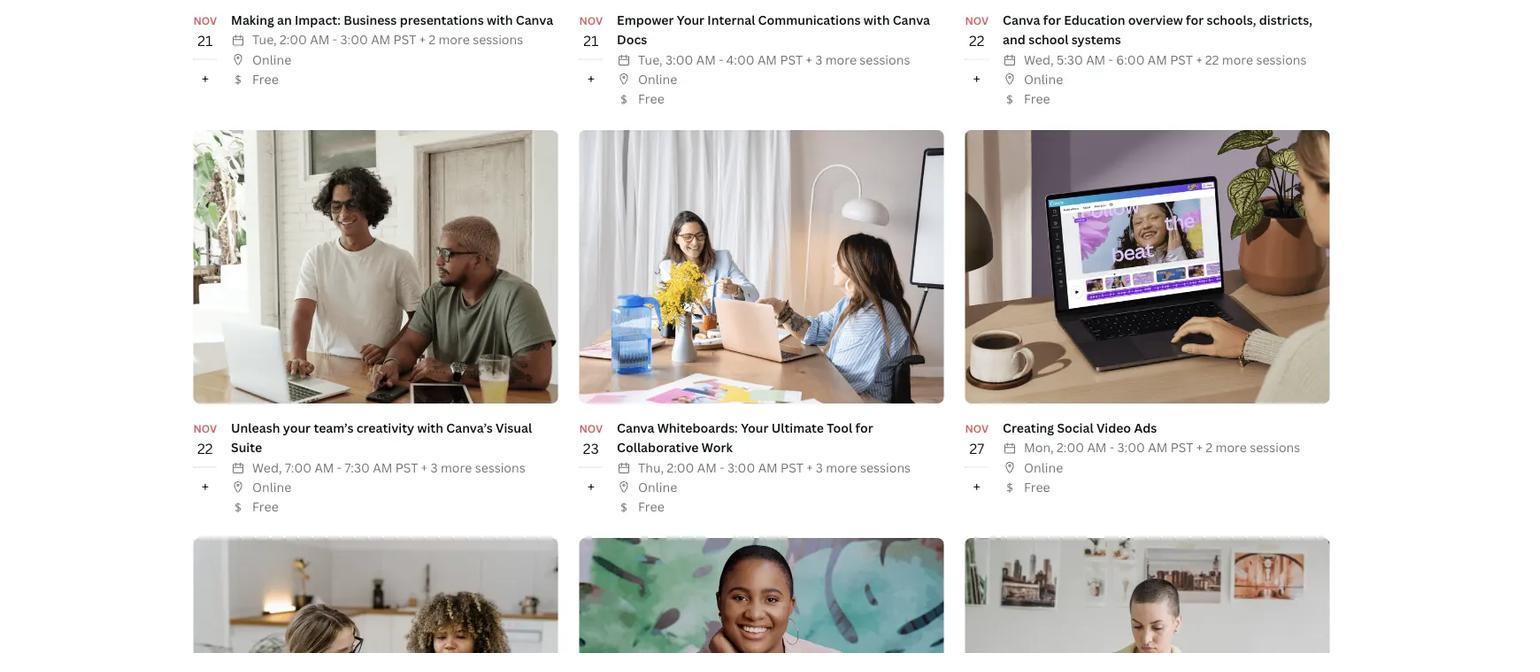 Task type: describe. For each thing, give the bounding box(es) containing it.
23
[[583, 439, 599, 458]]

empower
[[617, 11, 674, 28]]

canva inside empower your internal communications with canva docs
[[893, 11, 930, 28]]

work
[[702, 439, 733, 456]]

1 horizontal spatial with
[[487, 11, 513, 28]]

an
[[277, 11, 292, 28]]

free for mon, 2:00 am - 3:00 am pst
[[1024, 479, 1050, 495]]

wed, for suite
[[252, 459, 282, 476]]

more for wed, 7:00 am - 7:30 am pst
[[441, 459, 472, 476]]

- for education
[[1109, 51, 1113, 68]]

pst for thu, 2:00 am - 3:00 am pst
[[781, 459, 803, 476]]

making an impact: business presentations with canva link
[[231, 11, 553, 28]]

- for impact:
[[333, 31, 337, 48]]

nov 22 for and
[[965, 13, 989, 50]]

collaborative
[[617, 439, 699, 456]]

sessions for wed, 5:30 am - 6:00 am pst + 22 more sessions
[[1256, 51, 1307, 68]]

mon, 2:00 am - 3:00 am pst + 2 more sessions
[[1024, 439, 1300, 456]]

online for thu, 2:00 am - 3:00 am pst + 3 more sessions
[[638, 479, 677, 495]]

am right 7:30 in the bottom of the page
[[373, 459, 392, 476]]

free for tue, 3:00 am - 4:00 am pst
[[638, 90, 664, 107]]

2:00 for 27
[[1057, 439, 1084, 456]]

communications
[[758, 11, 861, 28]]

2 for 21
[[429, 31, 435, 48]]

canva for education overview for schools, districts, and school systems
[[1003, 11, 1312, 48]]

business
[[344, 11, 397, 28]]

1 vertical spatial 22
[[1205, 51, 1219, 68]]

unleash your team's creativity with canva's visual suite link
[[231, 419, 532, 456]]

creating social video ads link
[[1003, 419, 1157, 436]]

more for mon, 2:00 am - 3:00 am pst
[[1216, 439, 1247, 456]]

your inside empower your internal communications with canva docs
[[677, 11, 705, 28]]

making an impact: business presentations with canva
[[231, 11, 553, 28]]

sessions for tue, 2:00 am - 3:00 am pst + 2 more sessions
[[473, 31, 523, 48]]

districts,
[[1259, 11, 1312, 28]]

online for tue, 3:00 am - 4:00 am pst + 3 more sessions
[[638, 71, 677, 87]]

am down canva whiteboards: your ultimate tool for collaborative work
[[758, 459, 778, 476]]

ultimate
[[771, 419, 824, 436]]

creating social video ads
[[1003, 419, 1157, 436]]

canva whiteboards: your ultimate tool for collaborative work link
[[617, 419, 873, 456]]

thu, 2:00 am - 3:00 am pst + 3 more sessions
[[638, 459, 911, 476]]

sessions for tue, 3:00 am - 4:00 am pst + 3 more sessions
[[860, 51, 910, 68]]

online for tue, 2:00 am - 3:00 am pst + 2 more sessions
[[252, 51, 291, 68]]

am down work
[[697, 459, 717, 476]]

sessions for thu, 2:00 am - 3:00 am pst + 3 more sessions
[[860, 459, 911, 476]]

wed, 5:30 am - 6:00 am pst + 22 more sessions
[[1024, 51, 1307, 68]]

pst for wed, 7:00 am - 7:30 am pst
[[395, 459, 418, 476]]

more for tue, 3:00 am - 4:00 am pst
[[825, 51, 857, 68]]

6:00
[[1116, 51, 1145, 68]]

your inside canva whiteboards: your ultimate tool for collaborative work
[[741, 419, 769, 436]]

canva's
[[446, 419, 493, 436]]

- for internal
[[719, 51, 723, 68]]

more for thu, 2:00 am - 3:00 am pst
[[826, 459, 857, 476]]

presentations
[[400, 11, 484, 28]]

1 horizontal spatial for
[[1043, 11, 1061, 28]]

education
[[1064, 11, 1125, 28]]

impact:
[[295, 11, 341, 28]]

with for 22
[[417, 419, 443, 436]]

whiteboards:
[[657, 419, 738, 436]]

canva whiteboards: your ultimate tool for collaborative work
[[617, 419, 873, 456]]

more for wed, 5:30 am - 6:00 am pst
[[1222, 51, 1253, 68]]

3:00 for 21
[[340, 31, 368, 48]]

free for wed, 7:00 am - 7:30 am pst
[[252, 498, 279, 515]]

canva for education overview for schools, districts, and school systems link
[[1003, 11, 1312, 48]]

2:00 for 21
[[280, 31, 307, 48]]

online for mon, 2:00 am - 3:00 am pst + 2 more sessions
[[1024, 459, 1063, 476]]

free for wed, 5:30 am - 6:00 am pst
[[1024, 90, 1050, 107]]

am down business
[[371, 31, 391, 48]]

nov 27
[[965, 421, 989, 458]]

3 for 22
[[431, 459, 438, 476]]

internal
[[707, 11, 755, 28]]

suite
[[231, 439, 262, 456]]

tool
[[827, 419, 853, 436]]

nov for making an impact: business presentations with canva
[[193, 13, 217, 27]]

making
[[231, 11, 274, 28]]

21 for making an impact: business presentations with canva
[[198, 31, 213, 50]]

sessions for wed, 7:00 am - 7:30 am pst + 3 more sessions
[[475, 459, 525, 476]]

22 for canva for education overview for schools, districts, and school systems
[[969, 31, 985, 50]]

systems
[[1072, 31, 1121, 48]]

creating
[[1003, 419, 1054, 436]]

pst for tue, 3:00 am - 4:00 am pst
[[780, 51, 803, 68]]

22 for unleash your team's creativity with canva's visual suite
[[197, 439, 213, 458]]

21 for empower your internal communications with canva docs
[[583, 31, 599, 50]]

free for tue, 2:00 am - 3:00 am pst
[[252, 71, 279, 87]]



Task type: locate. For each thing, give the bounding box(es) containing it.
nov 22 left the and
[[965, 13, 989, 50]]

nov 21 left making
[[193, 13, 217, 50]]

5:30
[[1057, 51, 1083, 68]]

free down thu,
[[638, 498, 664, 515]]

1 vertical spatial 2
[[1206, 439, 1213, 456]]

2 vertical spatial 22
[[197, 439, 213, 458]]

+
[[419, 31, 426, 48], [806, 51, 812, 68], [1196, 51, 1202, 68], [201, 68, 209, 87], [587, 68, 595, 87], [973, 68, 981, 87], [1196, 439, 1203, 456], [421, 459, 428, 476], [806, 459, 813, 476], [201, 476, 209, 495], [587, 476, 595, 495], [973, 476, 981, 495]]

online down an
[[252, 51, 291, 68]]

more for tue, 2:00 am - 3:00 am pst
[[438, 31, 470, 48]]

with left canva's
[[417, 419, 443, 436]]

unleash your team's creativity with canva's visual suite
[[231, 419, 532, 456]]

1 vertical spatial wed,
[[252, 459, 282, 476]]

with
[[487, 11, 513, 28], [864, 11, 890, 28], [417, 419, 443, 436]]

wed, down suite
[[252, 459, 282, 476]]

docs
[[617, 31, 647, 48]]

nov 21 for making
[[193, 13, 217, 50]]

empower your internal communications with canva docs
[[617, 11, 930, 48]]

0 horizontal spatial tue,
[[252, 31, 277, 48]]

nov for creating social video ads
[[965, 421, 989, 435]]

wed, down school
[[1024, 51, 1054, 68]]

-
[[333, 31, 337, 48], [719, 51, 723, 68], [1109, 51, 1113, 68], [1110, 439, 1114, 456], [337, 459, 342, 476], [720, 459, 724, 476]]

free down mon,
[[1024, 479, 1050, 495]]

nov 22
[[965, 13, 989, 50], [193, 421, 217, 458]]

2 horizontal spatial for
[[1186, 11, 1204, 28]]

nov
[[193, 13, 217, 27], [579, 13, 603, 27], [965, 13, 989, 27], [193, 421, 217, 435], [579, 421, 603, 435], [965, 421, 989, 435]]

free down making
[[252, 71, 279, 87]]

3:00 for 23
[[727, 459, 755, 476]]

am right 6:00
[[1148, 51, 1167, 68]]

tue, for tue, 3:00 am - 4:00 am pst + 3 more sessions
[[638, 51, 663, 68]]

tue, for tue, 2:00 am - 3:00 am pst + 2 more sessions
[[252, 31, 277, 48]]

3 for 21
[[815, 51, 822, 68]]

1 horizontal spatial 21
[[583, 31, 599, 50]]

school
[[1029, 31, 1069, 48]]

am down video
[[1087, 439, 1107, 456]]

1 horizontal spatial your
[[741, 419, 769, 436]]

social
[[1057, 419, 1094, 436]]

1 vertical spatial 2:00
[[1057, 439, 1084, 456]]

free
[[252, 71, 279, 87], [638, 90, 664, 107], [1024, 90, 1050, 107], [1024, 479, 1050, 495], [252, 498, 279, 515], [638, 498, 664, 515]]

visual
[[496, 419, 532, 436]]

schools,
[[1207, 11, 1256, 28]]

0 horizontal spatial with
[[417, 419, 443, 436]]

1 horizontal spatial tue,
[[638, 51, 663, 68]]

nov for unleash your team's creativity with canva's visual suite
[[193, 421, 217, 435]]

pst for tue, 2:00 am - 3:00 am pst
[[393, 31, 416, 48]]

1 horizontal spatial nov 21
[[579, 13, 603, 50]]

2 for 27
[[1206, 439, 1213, 456]]

0 vertical spatial 2:00
[[280, 31, 307, 48]]

am right 4:00
[[758, 51, 777, 68]]

0 horizontal spatial your
[[677, 11, 705, 28]]

1 nov 21 from the left
[[193, 13, 217, 50]]

free down suite
[[252, 498, 279, 515]]

3:00 down business
[[340, 31, 368, 48]]

2 horizontal spatial 22
[[1205, 51, 1219, 68]]

3:00 down empower
[[666, 51, 693, 68]]

online down thu,
[[638, 479, 677, 495]]

0 vertical spatial your
[[677, 11, 705, 28]]

unleash
[[231, 419, 280, 436]]

am left 4:00
[[696, 51, 716, 68]]

3:00
[[340, 31, 368, 48], [666, 51, 693, 68], [1117, 439, 1145, 456], [727, 459, 755, 476]]

am down the systems
[[1086, 51, 1106, 68]]

nov 21
[[193, 13, 217, 50], [579, 13, 603, 50]]

- left 6:00
[[1109, 51, 1113, 68]]

canva
[[516, 11, 553, 28], [893, 11, 930, 28], [1003, 11, 1040, 28], [617, 419, 654, 436]]

nov 21 left docs
[[579, 13, 603, 50]]

2:00 for 23
[[667, 459, 694, 476]]

empower your internal communications with canva docs link
[[617, 11, 930, 48]]

3:00 down ads
[[1117, 439, 1145, 456]]

for right tool at the bottom right of the page
[[855, 419, 873, 436]]

for up school
[[1043, 11, 1061, 28]]

canva inside canva whiteboards: your ultimate tool for collaborative work
[[617, 419, 654, 436]]

with right communications on the top of the page
[[864, 11, 890, 28]]

mon,
[[1024, 439, 1054, 456]]

free down school
[[1024, 90, 1050, 107]]

sessions
[[473, 31, 523, 48], [860, 51, 910, 68], [1256, 51, 1307, 68], [1250, 439, 1300, 456], [475, 459, 525, 476], [860, 459, 911, 476]]

22 down schools,
[[1205, 51, 1219, 68]]

2:00 down social
[[1057, 439, 1084, 456]]

wed, 7:00 am - 7:30 am pst + 3 more sessions
[[252, 459, 525, 476]]

0 horizontal spatial wed,
[[252, 459, 282, 476]]

- for video
[[1110, 439, 1114, 456]]

1 horizontal spatial nov 22
[[965, 13, 989, 50]]

1 horizontal spatial 22
[[969, 31, 985, 50]]

with right presentations
[[487, 11, 513, 28]]

free for thu, 2:00 am - 3:00 am pst
[[638, 498, 664, 515]]

27
[[970, 439, 984, 458]]

tue, 2:00 am - 3:00 am pst + 2 more sessions
[[252, 31, 523, 48]]

- for your
[[720, 459, 724, 476]]

nov 22 for suite
[[193, 421, 217, 458]]

wed,
[[1024, 51, 1054, 68], [252, 459, 282, 476]]

1 horizontal spatial 2:00
[[667, 459, 694, 476]]

1 vertical spatial tue,
[[638, 51, 663, 68]]

0 horizontal spatial 22
[[197, 439, 213, 458]]

with inside unleash your team's creativity with canva's visual suite
[[417, 419, 443, 436]]

online down 7:00
[[252, 479, 291, 495]]

- down impact:
[[333, 31, 337, 48]]

22
[[969, 31, 985, 50], [1205, 51, 1219, 68], [197, 439, 213, 458]]

for inside canva whiteboards: your ultimate tool for collaborative work
[[855, 419, 873, 436]]

- left 7:30 in the bottom of the page
[[337, 459, 342, 476]]

online for wed, 7:00 am - 7:30 am pst + 3 more sessions
[[252, 479, 291, 495]]

1 horizontal spatial 2
[[1206, 439, 1213, 456]]

2:00 right thu,
[[667, 459, 694, 476]]

your
[[677, 11, 705, 28], [741, 419, 769, 436]]

your left internal
[[677, 11, 705, 28]]

0 vertical spatial tue,
[[252, 31, 277, 48]]

3
[[815, 51, 822, 68], [431, 459, 438, 476], [816, 459, 823, 476]]

tue, down making
[[252, 31, 277, 48]]

- down work
[[720, 459, 724, 476]]

online
[[252, 51, 291, 68], [638, 71, 677, 87], [1024, 71, 1063, 87], [1024, 459, 1063, 476], [252, 479, 291, 495], [638, 479, 677, 495]]

thu,
[[638, 459, 664, 476]]

canva inside canva for education overview for schools, districts, and school systems
[[1003, 11, 1040, 28]]

1 horizontal spatial wed,
[[1024, 51, 1054, 68]]

0 horizontal spatial for
[[855, 419, 873, 436]]

22 left suite
[[197, 439, 213, 458]]

am right 7:00
[[315, 459, 334, 476]]

3 down communications on the top of the page
[[815, 51, 822, 68]]

nov for empower your internal communications with canva docs
[[579, 13, 603, 27]]

online down mon,
[[1024, 459, 1063, 476]]

sessions for mon, 2:00 am - 3:00 am pst + 2 more sessions
[[1250, 439, 1300, 456]]

your
[[283, 419, 311, 436]]

free down docs
[[638, 90, 664, 107]]

wed, for and
[[1024, 51, 1054, 68]]

with inside empower your internal communications with canva docs
[[864, 11, 890, 28]]

2
[[429, 31, 435, 48], [1206, 439, 1213, 456]]

2 horizontal spatial 2:00
[[1057, 439, 1084, 456]]

22 left the and
[[969, 31, 985, 50]]

nov for canva for education overview for schools, districts, and school systems
[[965, 13, 989, 27]]

pst for mon, 2:00 am - 3:00 am pst
[[1171, 439, 1193, 456]]

online down 5:30
[[1024, 71, 1063, 87]]

online for wed, 5:30 am - 6:00 am pst + 22 more sessions
[[1024, 71, 1063, 87]]

3:00 for 27
[[1117, 439, 1145, 456]]

tue, down docs
[[638, 51, 663, 68]]

video
[[1096, 419, 1131, 436]]

0 horizontal spatial nov 22
[[193, 421, 217, 458]]

0 horizontal spatial 2:00
[[280, 31, 307, 48]]

your left ultimate
[[741, 419, 769, 436]]

2 21 from the left
[[583, 31, 599, 50]]

2:00 down an
[[280, 31, 307, 48]]

1 vertical spatial your
[[741, 419, 769, 436]]

0 vertical spatial nov 22
[[965, 13, 989, 50]]

2 vertical spatial 2:00
[[667, 459, 694, 476]]

- left 4:00
[[719, 51, 723, 68]]

2 horizontal spatial with
[[864, 11, 890, 28]]

1 21 from the left
[[198, 31, 213, 50]]

nov 21 for empower
[[579, 13, 603, 50]]

3 for 23
[[816, 459, 823, 476]]

0 vertical spatial 2
[[429, 31, 435, 48]]

4:00
[[726, 51, 755, 68]]

0 horizontal spatial nov 21
[[193, 13, 217, 50]]

nov 22 left suite
[[193, 421, 217, 458]]

tue, 3:00 am - 4:00 am pst + 3 more sessions
[[638, 51, 910, 68]]

0 vertical spatial 22
[[969, 31, 985, 50]]

pst for wed, 5:30 am - 6:00 am pst
[[1170, 51, 1193, 68]]

3 down 'unleash your team's creativity with canva's visual suite' link
[[431, 459, 438, 476]]

for
[[1043, 11, 1061, 28], [1186, 11, 1204, 28], [855, 419, 873, 436]]

- for team's
[[337, 459, 342, 476]]

1 vertical spatial nov 22
[[193, 421, 217, 458]]

3 down ultimate
[[816, 459, 823, 476]]

nov for canva whiteboards: your ultimate tool for collaborative work
[[579, 421, 603, 435]]

am down impact:
[[310, 31, 330, 48]]

3:00 down canva whiteboards: your ultimate tool for collaborative work
[[727, 459, 755, 476]]

7:00
[[285, 459, 312, 476]]

am down ads
[[1148, 439, 1168, 456]]

- down video
[[1110, 439, 1114, 456]]

am
[[310, 31, 330, 48], [371, 31, 391, 48], [696, 51, 716, 68], [758, 51, 777, 68], [1086, 51, 1106, 68], [1148, 51, 1167, 68], [1087, 439, 1107, 456], [1148, 439, 1168, 456], [315, 459, 334, 476], [373, 459, 392, 476], [697, 459, 717, 476], [758, 459, 778, 476]]

7:30
[[345, 459, 370, 476]]

2:00
[[280, 31, 307, 48], [1057, 439, 1084, 456], [667, 459, 694, 476]]

for left schools,
[[1186, 11, 1204, 28]]

nov 23
[[579, 421, 603, 458]]

overview
[[1128, 11, 1183, 28]]

2 nov 21 from the left
[[579, 13, 603, 50]]

ads
[[1134, 419, 1157, 436]]

and
[[1003, 31, 1026, 48]]

0 horizontal spatial 21
[[198, 31, 213, 50]]

pst
[[393, 31, 416, 48], [780, 51, 803, 68], [1170, 51, 1193, 68], [1171, 439, 1193, 456], [395, 459, 418, 476], [781, 459, 803, 476]]

tue,
[[252, 31, 277, 48], [638, 51, 663, 68]]

0 vertical spatial wed,
[[1024, 51, 1054, 68]]

21
[[198, 31, 213, 50], [583, 31, 599, 50]]

0 horizontal spatial 2
[[429, 31, 435, 48]]

more
[[438, 31, 470, 48], [825, 51, 857, 68], [1222, 51, 1253, 68], [1216, 439, 1247, 456], [441, 459, 472, 476], [826, 459, 857, 476]]

with for 21
[[864, 11, 890, 28]]

online down docs
[[638, 71, 677, 87]]

team's
[[314, 419, 354, 436]]

creativity
[[356, 419, 414, 436]]



Task type: vqa. For each thing, say whether or not it's contained in the screenshot.
'OFF'
no



